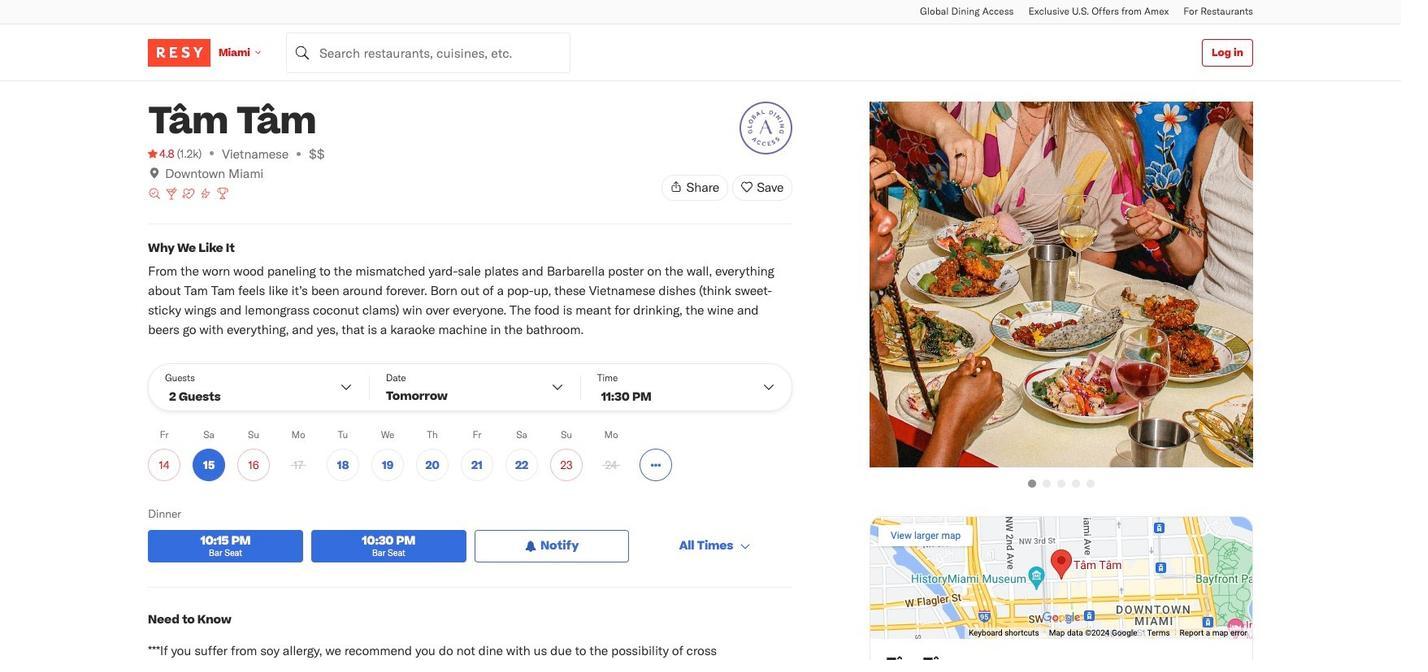 Task type: describe. For each thing, give the bounding box(es) containing it.
Search restaurants, cuisines, etc. text field
[[286, 32, 571, 73]]



Task type: locate. For each thing, give the bounding box(es) containing it.
None field
[[286, 32, 571, 73]]

4.8 out of 5 stars image
[[148, 145, 174, 162]]



Task type: vqa. For each thing, say whether or not it's contained in the screenshot.
4.8 out of 5 stars icon at the top of page
yes



